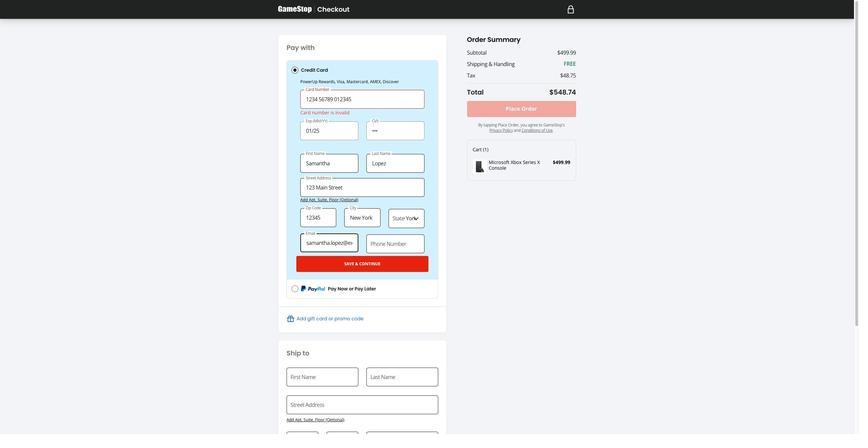 Task type: vqa. For each thing, say whether or not it's contained in the screenshot.
tekken 8 IMAGE
no



Task type: describe. For each thing, give the bounding box(es) containing it.
gift card image
[[287, 315, 295, 323]]

gamestop image
[[278, 5, 312, 13]]



Task type: locate. For each thing, give the bounding box(es) containing it.
None telephone field
[[367, 235, 425, 253]]

microsoft xbox series x console image
[[473, 160, 487, 174]]

None email field
[[300, 234, 358, 253]]

None text field
[[300, 90, 425, 109], [300, 178, 425, 197], [300, 208, 336, 227], [344, 208, 380, 227], [287, 368, 358, 387], [367, 368, 438, 387], [287, 396, 438, 415], [287, 432, 319, 434], [300, 90, 425, 109], [300, 178, 425, 197], [300, 208, 336, 227], [344, 208, 380, 227], [287, 368, 358, 387], [367, 368, 438, 387], [287, 396, 438, 415], [287, 432, 319, 434]]

None password field
[[367, 121, 425, 140]]

tab list
[[287, 60, 438, 299]]

lock icon image
[[567, 5, 574, 13]]

None text field
[[300, 121, 358, 140], [300, 154, 358, 173], [367, 154, 425, 173], [327, 432, 358, 434], [300, 121, 358, 140], [300, 154, 358, 173], [367, 154, 425, 173], [327, 432, 358, 434]]



